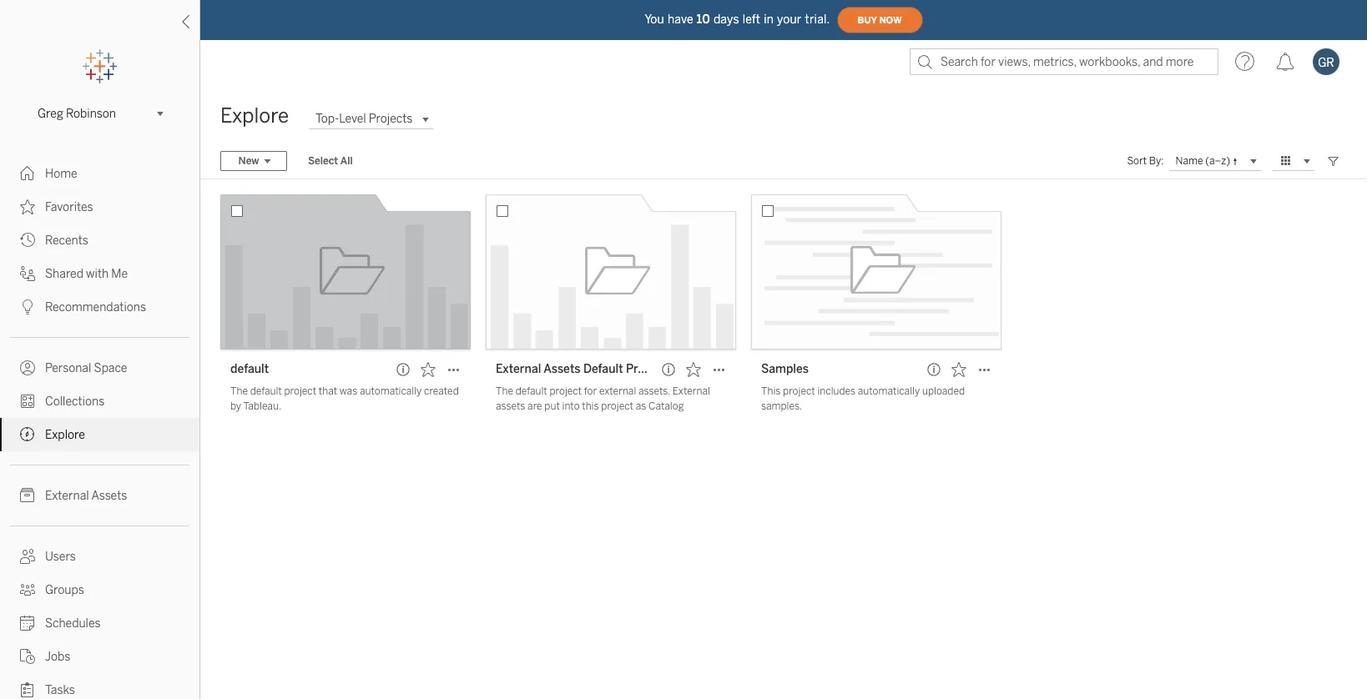 Task type: vqa. For each thing, say whether or not it's contained in the screenshot.
Publish As... button
no



Task type: locate. For each thing, give the bounding box(es) containing it.
by text only_f5he34f image for users
[[20, 549, 35, 564]]

external
[[599, 386, 636, 397]]

by text only_f5he34f image inside users link
[[20, 549, 35, 564]]

assets
[[496, 401, 525, 412]]

assets up into
[[544, 362, 581, 376]]

level
[[339, 112, 366, 126]]

project
[[284, 386, 316, 397], [550, 386, 582, 397], [783, 386, 815, 397], [601, 401, 634, 412]]

2 vertical spatial external
[[45, 489, 89, 503]]

by text only_f5he34f image for tasks
[[20, 683, 35, 698]]

name
[[1176, 155, 1203, 166]]

by text only_f5he34f image for jobs
[[20, 649, 35, 664]]

users
[[45, 550, 76, 564]]

top-level projects button
[[309, 109, 434, 129]]

5 by text only_f5he34f image from the top
[[20, 683, 35, 698]]

assets inside the 'main navigation. press the up and down arrow keys to access links.' element
[[91, 489, 127, 503]]

external up assets
[[496, 362, 541, 376]]

the inside the default project that was automatically created by tableau.
[[230, 386, 248, 397]]

by text only_f5he34f image inside recommendations "link"
[[20, 300, 35, 315]]

external inside the default project for external assets. external assets are put into this project as catalog discovers them.
[[673, 386, 710, 397]]

external assets
[[45, 489, 127, 503]]

automatically right includes at the bottom of page
[[858, 386, 920, 397]]

project
[[626, 362, 665, 376]]

external up users
[[45, 489, 89, 503]]

by text only_f5he34f image inside schedules link
[[20, 616, 35, 631]]

automatically inside this project includes automatically uploaded samples.
[[858, 386, 920, 397]]

5 by text only_f5he34f image from the top
[[20, 394, 35, 409]]

select all button
[[297, 151, 364, 171]]

that
[[319, 386, 337, 397]]

greg robinson
[[38, 106, 116, 121]]

by text only_f5he34f image left jobs
[[20, 649, 35, 664]]

0 horizontal spatial the
[[230, 386, 248, 397]]

favorites link
[[0, 190, 200, 224]]

assets
[[544, 362, 581, 376], [91, 489, 127, 503]]

by text only_f5he34f image inside external assets link
[[20, 488, 35, 503]]

by text only_f5he34f image left groups
[[20, 583, 35, 598]]

by text only_f5he34f image inside "collections" link
[[20, 394, 35, 409]]

by text only_f5he34f image left tasks
[[20, 683, 35, 698]]

the up assets
[[496, 386, 513, 397]]

explore
[[220, 104, 289, 128], [45, 428, 85, 442]]

project inside this project includes automatically uploaded samples.
[[783, 386, 815, 397]]

projects
[[369, 112, 413, 126]]

by text only_f5he34f image inside tasks link
[[20, 683, 35, 698]]

explore inside the 'main navigation. press the up and down arrow keys to access links.' element
[[45, 428, 85, 442]]

by text only_f5he34f image inside the personal space link
[[20, 361, 35, 376]]

by text only_f5he34f image inside explore link
[[20, 427, 35, 442]]

as
[[636, 401, 646, 412]]

2 automatically from the left
[[858, 386, 920, 397]]

by text only_f5he34f image left collections
[[20, 394, 35, 409]]

greg robinson button
[[31, 104, 169, 124]]

external assets default project
[[496, 362, 665, 376]]

sort
[[1127, 155, 1147, 167]]

1 horizontal spatial explore
[[220, 104, 289, 128]]

1 horizontal spatial external
[[496, 362, 541, 376]]

shared with me
[[45, 267, 128, 281]]

1 horizontal spatial the
[[496, 386, 513, 397]]

default
[[230, 362, 269, 376], [250, 386, 282, 397], [516, 386, 547, 397]]

by text only_f5he34f image
[[20, 166, 35, 181], [20, 200, 35, 215], [20, 233, 35, 248], [20, 266, 35, 281], [20, 394, 35, 409], [20, 488, 35, 503], [20, 549, 35, 564], [20, 583, 35, 598], [20, 649, 35, 664]]

3 by text only_f5he34f image from the top
[[20, 233, 35, 248]]

by text only_f5he34f image left shared
[[20, 266, 35, 281]]

by text only_f5he34f image left home
[[20, 166, 35, 181]]

1 automatically from the left
[[360, 386, 422, 397]]

9 by text only_f5he34f image from the top
[[20, 649, 35, 664]]

the inside the default project for external assets. external assets are put into this project as catalog discovers them.
[[496, 386, 513, 397]]

shared with me link
[[0, 257, 200, 290]]

by text only_f5he34f image inside recents link
[[20, 233, 35, 248]]

the
[[230, 386, 248, 397], [496, 386, 513, 397]]

in
[[764, 12, 774, 26]]

are
[[528, 401, 542, 412]]

by text only_f5he34f image left schedules
[[20, 616, 35, 631]]

project left that
[[284, 386, 316, 397]]

automatically
[[360, 386, 422, 397], [858, 386, 920, 397]]

0 horizontal spatial automatically
[[360, 386, 422, 397]]

the up by
[[230, 386, 248, 397]]

by text only_f5he34f image for external assets
[[20, 488, 35, 503]]

select
[[308, 155, 338, 167]]

assets for external assets
[[91, 489, 127, 503]]

2 the from the left
[[496, 386, 513, 397]]

assets up users link
[[91, 489, 127, 503]]

by text only_f5he34f image for shared with me
[[20, 266, 35, 281]]

1 vertical spatial assets
[[91, 489, 127, 503]]

2 horizontal spatial external
[[673, 386, 710, 397]]

all
[[340, 155, 353, 167]]

me
[[111, 267, 128, 281]]

1 by text only_f5he34f image from the top
[[20, 166, 35, 181]]

by text only_f5he34f image for schedules
[[20, 616, 35, 631]]

default image
[[220, 194, 471, 350]]

3 by text only_f5he34f image from the top
[[20, 427, 35, 442]]

personal
[[45, 361, 91, 376]]

6 by text only_f5he34f image from the top
[[20, 488, 35, 503]]

0 horizontal spatial assets
[[91, 489, 127, 503]]

(a–z)
[[1206, 155, 1230, 166]]

tasks
[[45, 684, 75, 698]]

robinson
[[66, 106, 116, 121]]

4 by text only_f5he34f image from the top
[[20, 616, 35, 631]]

explore down collections
[[45, 428, 85, 442]]

groups
[[45, 583, 84, 598]]

external
[[496, 362, 541, 376], [673, 386, 710, 397], [45, 489, 89, 503]]

1 horizontal spatial assets
[[544, 362, 581, 376]]

was
[[340, 386, 357, 397]]

by text only_f5he34f image left users
[[20, 549, 35, 564]]

default inside the default project for external assets. external assets are put into this project as catalog discovers them.
[[516, 386, 547, 397]]

automatically right was
[[360, 386, 422, 397]]

users link
[[0, 540, 200, 573]]

by text only_f5he34f image inside the favorites link
[[20, 200, 35, 215]]

catalog
[[649, 401, 684, 412]]

by text only_f5he34f image left recommendations
[[20, 300, 35, 315]]

now
[[880, 15, 902, 25]]

external inside the 'main navigation. press the up and down arrow keys to access links.' element
[[45, 489, 89, 503]]

favorites
[[45, 200, 93, 215]]

2 by text only_f5he34f image from the top
[[20, 200, 35, 215]]

default inside the default project that was automatically created by tableau.
[[250, 386, 282, 397]]

4 by text only_f5he34f image from the top
[[20, 266, 35, 281]]

project up samples.
[[783, 386, 815, 397]]

discovers
[[496, 416, 539, 427]]

0 vertical spatial external
[[496, 362, 541, 376]]

8 by text only_f5he34f image from the top
[[20, 583, 35, 598]]

select all
[[308, 155, 353, 167]]

1 vertical spatial external
[[673, 386, 710, 397]]

greg
[[38, 106, 63, 121]]

1 horizontal spatial automatically
[[858, 386, 920, 397]]

the default project that was automatically created by tableau.
[[230, 386, 459, 412]]

0 vertical spatial assets
[[544, 362, 581, 376]]

by text only_f5he34f image for groups
[[20, 583, 35, 598]]

explore up new 'popup button'
[[220, 104, 289, 128]]

recents link
[[0, 224, 200, 257]]

default for external assets default project
[[516, 386, 547, 397]]

1 the from the left
[[230, 386, 248, 397]]

by text only_f5he34f image left favorites on the top of page
[[20, 200, 35, 215]]

into
[[562, 401, 580, 412]]

10
[[697, 12, 710, 26]]

7 by text only_f5he34f image from the top
[[20, 549, 35, 564]]

created
[[424, 386, 459, 397]]

0 vertical spatial explore
[[220, 104, 289, 128]]

1 vertical spatial explore
[[45, 428, 85, 442]]

external for external assets
[[45, 489, 89, 503]]

you
[[645, 12, 664, 26]]

sort by:
[[1127, 155, 1164, 167]]

by text only_f5he34f image
[[20, 300, 35, 315], [20, 361, 35, 376], [20, 427, 35, 442], [20, 616, 35, 631], [20, 683, 35, 698]]

0 horizontal spatial explore
[[45, 428, 85, 442]]

assets for external assets default project
[[544, 362, 581, 376]]

by text only_f5he34f image for recents
[[20, 233, 35, 248]]

schedules link
[[0, 607, 200, 640]]

by text only_f5he34f image inside home link
[[20, 166, 35, 181]]

external assets default project image
[[486, 194, 736, 350]]

project inside the default project that was automatically created by tableau.
[[284, 386, 316, 397]]

by text only_f5he34f image inside shared with me link
[[20, 266, 35, 281]]

by text only_f5he34f image left personal
[[20, 361, 35, 376]]

collections
[[45, 395, 105, 409]]

external up catalog
[[673, 386, 710, 397]]

by text only_f5he34f image for favorites
[[20, 200, 35, 215]]

0 horizontal spatial external
[[45, 489, 89, 503]]

by text only_f5he34f image inside "jobs" "link"
[[20, 649, 35, 664]]

by text only_f5he34f image inside 'groups' link
[[20, 583, 35, 598]]

by text only_f5he34f image down "collections" link at the bottom left
[[20, 427, 35, 442]]

by:
[[1149, 155, 1164, 167]]

personal space
[[45, 361, 127, 376]]

by text only_f5he34f image left external assets
[[20, 488, 35, 503]]

1 by text only_f5he34f image from the top
[[20, 300, 35, 315]]

2 by text only_f5he34f image from the top
[[20, 361, 35, 376]]

new
[[238, 155, 259, 167]]

tableau.
[[243, 401, 281, 412]]

by text only_f5he34f image left recents
[[20, 233, 35, 248]]

this
[[761, 386, 781, 397]]



Task type: describe. For each thing, give the bounding box(es) containing it.
buy now
[[858, 15, 902, 25]]

external for external assets default project
[[496, 362, 541, 376]]

groups link
[[0, 573, 200, 607]]

recommendations link
[[0, 290, 200, 324]]

by
[[230, 401, 241, 412]]

samples
[[761, 362, 809, 376]]

recommendations
[[45, 301, 146, 315]]

for
[[584, 386, 597, 397]]

top-level projects
[[316, 112, 413, 126]]

by text only_f5he34f image for personal space
[[20, 361, 35, 376]]

project up into
[[550, 386, 582, 397]]

assets.
[[639, 386, 670, 397]]

buy now button
[[837, 7, 923, 33]]

home
[[45, 167, 77, 181]]

the for external assets default project
[[496, 386, 513, 397]]

project down external
[[601, 401, 634, 412]]

external assets link
[[0, 479, 200, 513]]

schedules
[[45, 617, 101, 631]]

new button
[[220, 151, 287, 171]]

jobs link
[[0, 640, 200, 674]]

by text only_f5he34f image for recommendations
[[20, 300, 35, 315]]

includes
[[818, 386, 856, 397]]

put
[[545, 401, 560, 412]]

personal space link
[[0, 351, 200, 385]]

with
[[86, 267, 109, 281]]

left
[[743, 12, 761, 26]]

samples.
[[761, 401, 802, 412]]

days
[[714, 12, 739, 26]]

the for default
[[230, 386, 248, 397]]

uploaded
[[922, 386, 965, 397]]

default for default
[[250, 386, 282, 397]]

home link
[[0, 157, 200, 190]]

top-
[[316, 112, 339, 126]]

them.
[[541, 416, 568, 427]]

default
[[583, 362, 623, 376]]

trial.
[[805, 12, 830, 26]]

you have 10 days left in your trial.
[[645, 12, 830, 26]]

your
[[777, 12, 802, 26]]

automatically inside the default project that was automatically created by tableau.
[[360, 386, 422, 397]]

name (a–z)
[[1176, 155, 1230, 166]]

explore link
[[0, 418, 200, 452]]

main navigation. press the up and down arrow keys to access links. element
[[0, 157, 200, 700]]

grid view image
[[1279, 154, 1294, 169]]

samples image
[[751, 194, 1002, 350]]

Search for views, metrics, workbooks, and more text field
[[910, 48, 1219, 75]]

by text only_f5he34f image for home
[[20, 166, 35, 181]]

space
[[94, 361, 127, 376]]

by text only_f5he34f image for explore
[[20, 427, 35, 442]]

buy
[[858, 15, 877, 25]]

by text only_f5he34f image for collections
[[20, 394, 35, 409]]

jobs
[[45, 650, 70, 664]]

navigation panel element
[[0, 50, 200, 700]]

recents
[[45, 234, 88, 248]]

tasks link
[[0, 674, 200, 700]]

name (a–z) button
[[1169, 151, 1262, 171]]

shared
[[45, 267, 83, 281]]

collections link
[[0, 385, 200, 418]]

this
[[582, 401, 599, 412]]

have
[[668, 12, 694, 26]]

this project includes automatically uploaded samples.
[[761, 386, 965, 412]]

the default project for external assets. external assets are put into this project as catalog discovers them.
[[496, 386, 710, 427]]



